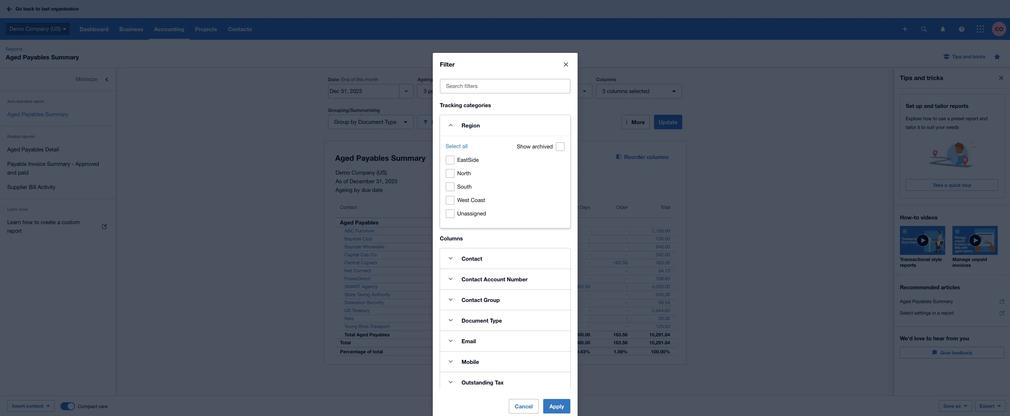 Task type: describe. For each thing, give the bounding box(es) containing it.
61
[[564, 205, 569, 210]]

61 - 90 days button
[[536, 200, 595, 218]]

it
[[918, 125, 921, 130]]

1 125.03 from the left
[[458, 324, 472, 329]]

report inside explore how to use a preset report and tailor it to suit your needs
[[967, 116, 979, 121]]

2,500.00
[[513, 284, 531, 290]]

summary for payable invoice summary - approved and paid link
[[47, 161, 70, 167]]

payables inside reports aged payables summary
[[23, 53, 49, 61]]

co banner
[[0, 0, 1011, 40]]

update
[[659, 119, 678, 125]]

1 245.38 link from the left
[[453, 291, 476, 299]]

0 horizontal spatial tricks
[[928, 74, 944, 82]]

smart agency
[[345, 284, 378, 290]]

Search filters field
[[441, 79, 570, 93]]

2,000.00 for total
[[572, 340, 591, 346]]

tailor inside explore how to use a preset report and tailor it to suit your needs
[[907, 125, 917, 130]]

a inside 'learn how to create a custom report'
[[57, 219, 60, 225]]

svg image inside go back to last organisation link
[[7, 7, 12, 11]]

1 vertical spatial aged payables summary
[[901, 299, 954, 304]]

2 130.00 link from the left
[[652, 236, 675, 243]]

demo company (us) button
[[0, 18, 74, 40]]

save as
[[944, 403, 962, 409]]

company for demo company (us)
[[25, 26, 49, 32]]

due date button
[[507, 84, 593, 99]]

aged inside reports aged payables summary
[[6, 53, 21, 61]]

1 108.60 link from the left
[[453, 275, 476, 283]]

tips and tricks inside button
[[953, 54, 986, 59]]

give
[[941, 350, 951, 356]]

cancel
[[515, 403, 533, 410]]

1 horizontal spatial columns
[[597, 76, 617, 82]]

abc furniture
[[345, 228, 374, 234]]

by inside "popup button"
[[351, 119, 357, 125]]

columns for reorder
[[647, 154, 669, 160]]

demo for demo company (us)
[[9, 26, 24, 32]]

your
[[936, 125, 946, 130]]

days for 61 - 90 days
[[580, 205, 591, 210]]

payable
[[7, 161, 27, 167]]

1 125.03 link from the left
[[453, 323, 476, 331]]

of inside date : end of this month
[[351, 77, 355, 82]]

a inside explore how to use a preset report and tailor it to suit your needs
[[948, 116, 951, 121]]

paid
[[18, 170, 29, 176]]

2 125.03 link from the left
[[652, 323, 675, 331]]

learn for learn how to create a custom report
[[7, 219, 21, 225]]

eastside
[[458, 157, 479, 163]]

3 for 3 columns selected
[[603, 88, 606, 94]]

2 vertical spatial total
[[340, 340, 351, 346]]

learn for learn more
[[7, 207, 17, 212]]

2 125.03 from the left
[[656, 324, 671, 329]]

type inside the filter dialog
[[490, 317, 502, 324]]

invoice
[[28, 161, 46, 167]]

date : end of this month
[[328, 76, 379, 82]]

aged down the recommended
[[901, 299, 912, 304]]

show archived
[[517, 143, 553, 150]]

expand image for outstanding tax
[[444, 375, 458, 390]]

a inside button
[[945, 182, 948, 188]]

xero for xero standard report
[[7, 99, 15, 104]]

needs
[[947, 125, 960, 130]]

of inside demo company (us) as of december 31, 2023 ageing by due date
[[344, 178, 348, 184]]

categories
[[464, 102, 491, 108]]

more
[[18, 207, 28, 212]]

payables up the furniture
[[355, 219, 379, 226]]

as
[[956, 403, 962, 409]]

learn more
[[7, 207, 28, 212]]

net connect link
[[336, 267, 375, 275]]

bayside wholesale
[[345, 244, 384, 250]]

payables up settings
[[913, 299, 932, 304]]

2 840.00 from the left
[[656, 244, 671, 250]]

go back to last organisation
[[16, 6, 79, 12]]

view
[[99, 404, 108, 409]]

co button
[[993, 18, 1011, 40]]

report right in
[[942, 311, 954, 316]]

reports inside transactional style reports
[[901, 262, 917, 268]]

aged down the standard
[[7, 111, 20, 117]]

4,500.00 link
[[648, 283, 675, 291]]

filter inside dialog
[[440, 60, 455, 68]]

explore
[[907, 116, 922, 121]]

feedback
[[952, 350, 973, 356]]

1 840.00 link from the left
[[453, 244, 476, 251]]

svg image
[[978, 25, 985, 33]]

set
[[907, 103, 915, 109]]

2 108.60 link from the left
[[652, 275, 675, 283]]

1 vertical spatial total
[[345, 332, 355, 338]]

1 130.00 link from the left
[[453, 236, 476, 243]]

document inside the filter dialog
[[462, 317, 489, 324]]

select settings in a report link
[[901, 308, 1005, 319]]

242.00 for second 242.00 link from the right
[[458, 252, 472, 258]]

end
[[341, 77, 350, 82]]

130.00 for 1st 130.00 link from left
[[458, 236, 472, 242]]

take
[[934, 182, 944, 188]]

due
[[513, 88, 523, 94]]

columns inside the filter dialog
[[440, 235, 463, 242]]

1.59%
[[614, 349, 628, 355]]

2 242.00 link from the left
[[652, 252, 675, 259]]

contact account number
[[462, 276, 528, 283]]

payable invoice summary - approved and paid link
[[0, 157, 116, 180]]

give feedback
[[941, 350, 973, 356]]

and inside button
[[964, 54, 972, 59]]

recommended articles
[[901, 284, 961, 291]]

expand image for mobile
[[444, 355, 458, 369]]

to right it
[[922, 125, 926, 130]]

summary for right aged payables summary link
[[934, 299, 954, 304]]

242.00 for first 242.00 link from right
[[656, 252, 671, 258]]

ageing for ageing by
[[507, 76, 523, 82]]

explore how to use a preset report and tailor it to suit your needs
[[907, 116, 988, 130]]

report right the standard
[[33, 99, 44, 104]]

to for explore how to use a preset report and tailor it to suit your needs
[[934, 116, 938, 121]]

more button
[[622, 115, 650, 129]]

transactional style reports
[[901, 257, 943, 268]]

2 1,150.00 link from the left
[[648, 228, 675, 235]]

1 108.60 from the left
[[458, 276, 472, 282]]

1 17 from the left
[[529, 403, 534, 409]]

to for go back to last organisation
[[36, 6, 40, 12]]

contact up document type
[[462, 297, 483, 303]]

0 vertical spatial aged payables summary link
[[0, 107, 116, 122]]

outstanding tax
[[462, 379, 504, 386]]

3 for 3 periods of 30 day
[[424, 88, 427, 94]]

Select end date field
[[329, 84, 400, 98]]

columns for 3
[[607, 88, 628, 94]]

1 59.54 link from the left
[[456, 299, 476, 307]]

abc
[[345, 228, 354, 234]]

demo company (us)
[[9, 26, 61, 32]]

of inside button
[[448, 88, 453, 94]]

unpaid
[[973, 257, 988, 262]]

2 2,644.60 link from the left
[[648, 307, 675, 315]]

compact view
[[78, 404, 108, 409]]

1 54.13 link from the left
[[456, 267, 476, 275]]

powerdirect link
[[336, 275, 375, 283]]

0 horizontal spatial tips
[[901, 74, 913, 82]]

2,500.00 link
[[509, 283, 536, 291]]

last
[[41, 6, 50, 12]]

aged down related
[[7, 146, 20, 153]]

compact
[[78, 404, 97, 409]]

2 245.38 from the left
[[656, 292, 671, 298]]

recommended
[[901, 284, 940, 291]]

use
[[939, 116, 947, 121]]

tracking
[[440, 102, 462, 108]]

us treasury
[[345, 308, 370, 314]]

29.00 link
[[655, 315, 675, 323]]

bayside wholesale link
[[336, 244, 389, 251]]

co
[[371, 252, 377, 258]]

quick
[[949, 182, 962, 188]]

10,291.84 for total aged payables
[[650, 332, 671, 338]]

0 vertical spatial 30
[[454, 88, 460, 94]]

reorder columns
[[625, 154, 669, 160]]

supplier bill activity
[[7, 184, 55, 190]]

svg image inside demo company (us) popup button
[[63, 28, 66, 30]]

furniture
[[356, 228, 374, 234]]

update button
[[654, 115, 683, 129]]

payables up invoice
[[22, 146, 44, 153]]

take a quick tour
[[934, 182, 972, 188]]

date inside popup button
[[525, 88, 536, 94]]

1
[[448, 205, 451, 210]]

email
[[462, 338, 476, 345]]

24.57%
[[515, 349, 531, 355]]

young
[[345, 324, 358, 329]]

expand image for contact account number
[[444, 272, 458, 287]]

130.00 for second 130.00 link from left
[[656, 236, 671, 242]]

4,500.00
[[652, 284, 671, 290]]

aged up abc
[[340, 219, 354, 226]]

1 2,000.00 from the top
[[572, 284, 591, 290]]

central copiers
[[345, 260, 377, 266]]

5,599.28 for total aged payables
[[454, 332, 472, 338]]

of right 1-
[[536, 403, 540, 409]]

create
[[41, 219, 56, 225]]

expand image for contact group
[[444, 293, 458, 307]]

1 59.54 from the left
[[460, 300, 472, 306]]

days for 1 - 30 days
[[462, 205, 472, 210]]

young bros transport link
[[336, 323, 394, 331]]

reports aged payables summary
[[6, 46, 79, 61]]

2 163.56 link from the left
[[652, 260, 675, 267]]

2 54.13 from the left
[[659, 268, 671, 274]]

contact up contact account number
[[462, 255, 483, 262]]

31,
[[376, 178, 384, 184]]

tracking categories
[[440, 102, 491, 108]]

0 horizontal spatial reports
[[22, 134, 35, 139]]

how-
[[901, 214, 915, 221]]

by
[[524, 76, 530, 82]]



Task type: vqa. For each thing, say whether or not it's contained in the screenshot.
Common formats
no



Task type: locate. For each thing, give the bounding box(es) containing it.
activity
[[38, 184, 55, 190]]

0 horizontal spatial 130.00
[[458, 236, 472, 242]]

125.03 link down 29.00 link
[[652, 323, 675, 331]]

30 left day
[[454, 88, 460, 94]]

1 242.00 from the left
[[458, 252, 472, 258]]

0 vertical spatial reports
[[951, 103, 969, 109]]

south
[[458, 184, 472, 190]]

1 horizontal spatial ageing
[[418, 76, 433, 82]]

invoices
[[953, 262, 972, 268]]

1 horizontal spatial 242.00
[[656, 252, 671, 258]]

1 horizontal spatial 108.60
[[656, 276, 671, 282]]

by down grouping/summarizing
[[351, 119, 357, 125]]

aged payables detail
[[7, 146, 59, 153]]

0 horizontal spatial 17
[[529, 403, 534, 409]]

videos
[[921, 214, 938, 221]]

all
[[463, 143, 468, 149]]

0 horizontal spatial 2,644.60
[[454, 308, 472, 314]]

0 vertical spatial total
[[661, 205, 671, 210]]

1 vertical spatial aged payables summary link
[[901, 296, 1005, 308]]

2 1,150.00 from the left
[[652, 228, 671, 234]]

demo up 'as' on the left of page
[[336, 170, 350, 176]]

108.60 link up contact group at the bottom of the page
[[453, 275, 476, 283]]

xero left the standard
[[7, 99, 15, 104]]

0 vertical spatial xero
[[7, 99, 15, 104]]

1 horizontal spatial date
[[525, 88, 536, 94]]

2 59.54 from the left
[[659, 300, 671, 306]]

108.60 link up 4,500.00 at bottom right
[[652, 275, 675, 283]]

summary inside payable invoice summary - approved and paid
[[47, 161, 70, 167]]

of right periods
[[448, 88, 453, 94]]

tricks
[[974, 54, 986, 59], [928, 74, 944, 82]]

how for learn
[[23, 219, 33, 225]]

2 vertical spatial reports
[[901, 262, 917, 268]]

to for learn how to create a custom report
[[34, 219, 39, 225]]

30 inside report output element
[[455, 205, 460, 210]]

Report title field
[[334, 150, 600, 167]]

0 vertical spatial document
[[359, 119, 384, 125]]

reports
[[951, 103, 969, 109], [22, 134, 35, 139], [901, 262, 917, 268]]

1 horizontal spatial 17
[[541, 403, 546, 409]]

0 horizontal spatial 1,150.00
[[454, 228, 472, 234]]

1 vertical spatial document
[[462, 317, 489, 324]]

1 130.00 from the left
[[458, 236, 472, 242]]

by inside demo company (us) as of december 31, 2023 ageing by due date
[[354, 187, 360, 193]]

0 horizontal spatial columns
[[607, 88, 628, 94]]

2 5,599.28 from the top
[[454, 340, 472, 346]]

aged payables summary down the 'xero standard report'
[[7, 111, 68, 117]]

hear
[[934, 335, 946, 342]]

2 vertical spatial expand image
[[444, 313, 458, 328]]

2,644.60 down contact group at the bottom of the page
[[454, 308, 472, 314]]

go
[[16, 6, 22, 12]]

contact button
[[336, 200, 421, 218]]

tips
[[953, 54, 963, 59], [901, 74, 913, 82]]

how up suit
[[924, 116, 933, 121]]

document type
[[462, 317, 502, 324]]

2 245.38 link from the left
[[652, 291, 675, 299]]

1 days from the left
[[462, 205, 472, 210]]

3 left periods
[[424, 88, 427, 94]]

transactional
[[901, 257, 931, 262]]

tailor up use
[[936, 103, 949, 109]]

aged payables detail link
[[0, 142, 116, 157]]

learn down learn more
[[7, 219, 21, 225]]

bayside inside bayside club link
[[345, 236, 361, 242]]

2 2,644.60 from the left
[[652, 308, 671, 314]]

1,150.00 link down total button
[[648, 228, 675, 235]]

select settings in a report
[[901, 311, 954, 316]]

payables down the 'xero standard report'
[[22, 111, 44, 117]]

demo for demo company (us) as of december 31, 2023 ageing by due date
[[336, 170, 350, 176]]

2 17 from the left
[[541, 403, 546, 409]]

(us) for demo company (us) as of december 31, 2023 ageing by due date
[[377, 170, 387, 176]]

0 vertical spatial aged payables summary
[[7, 111, 68, 117]]

(us) down go back to last organisation
[[51, 26, 61, 32]]

as
[[336, 178, 342, 184]]

1 horizontal spatial 163.56 link
[[652, 260, 675, 267]]

1 horizontal spatial 840.00 link
[[652, 244, 675, 251]]

xero for xero
[[345, 316, 354, 322]]

to left videos
[[915, 214, 920, 221]]

0 horizontal spatial 125.03
[[458, 324, 472, 329]]

0 horizontal spatial ageing
[[336, 187, 353, 193]]

1 horizontal spatial 59.54
[[659, 300, 671, 306]]

3 expand image from the top
[[444, 313, 458, 328]]

1 horizontal spatial aged payables summary link
[[901, 296, 1005, 308]]

2 242.00 from the left
[[656, 252, 671, 258]]

bayside for bayside wholesale
[[345, 244, 361, 250]]

0 vertical spatial demo
[[9, 26, 24, 32]]

periods
[[435, 76, 452, 82]]

insert content
[[12, 403, 43, 409]]

1 54.13 from the left
[[460, 268, 472, 274]]

select inside select settings in a report link
[[901, 311, 914, 316]]

a right take
[[945, 182, 948, 188]]

cab
[[361, 252, 369, 258]]

payables down transport
[[370, 332, 390, 338]]

130.00 link
[[453, 236, 476, 243], [652, 236, 675, 243]]

select inside select all button
[[446, 143, 461, 149]]

1 horizontal spatial 1,150.00
[[652, 228, 671, 234]]

columns left the selected
[[607, 88, 628, 94]]

3 left the selected
[[603, 88, 606, 94]]

1 vertical spatial select
[[901, 311, 914, 316]]

54.13 up 4,500.00 at bottom right
[[659, 268, 671, 274]]

young bros transport
[[345, 324, 390, 329]]

aged down bros
[[357, 332, 368, 338]]

report down learn more
[[7, 228, 22, 234]]

payable invoice summary - approved and paid
[[7, 161, 99, 176]]

of inside report output element
[[367, 349, 372, 355]]

svg image
[[7, 7, 12, 11], [922, 26, 927, 32], [941, 26, 946, 32], [960, 26, 965, 32], [904, 27, 908, 31], [63, 28, 66, 30]]

0 horizontal spatial tailor
[[907, 125, 917, 130]]

1 2,644.60 link from the left
[[449, 307, 476, 315]]

2 130.00 from the left
[[656, 236, 671, 242]]

a right in
[[938, 311, 941, 316]]

columns inside button
[[647, 154, 669, 160]]

reports
[[6, 46, 22, 52]]

by left due on the left
[[354, 187, 360, 193]]

3 expand image from the top
[[444, 355, 458, 369]]

1 horizontal spatial tricks
[[974, 54, 986, 59]]

1 2,644.60 from the left
[[454, 308, 472, 314]]

2,644.60 link up 29.00
[[648, 307, 675, 315]]

59.54 link up document type
[[456, 299, 476, 307]]

1 vertical spatial columns
[[440, 235, 463, 242]]

filter
[[440, 60, 455, 68], [432, 119, 445, 125]]

1 horizontal spatial 130.00
[[656, 236, 671, 242]]

1 horizontal spatial group
[[484, 297, 500, 303]]

1 learn from the top
[[7, 207, 17, 212]]

1 vertical spatial 2,000.00
[[572, 332, 591, 338]]

aged
[[6, 53, 21, 61], [7, 111, 20, 117], [7, 146, 20, 153], [340, 219, 354, 226], [901, 299, 912, 304], [357, 332, 368, 338]]

filter dialog
[[433, 53, 578, 416]]

group down account
[[484, 297, 500, 303]]

1,150.00 down total button
[[652, 228, 671, 234]]

xero down 'us'
[[345, 316, 354, 322]]

report output element
[[336, 200, 675, 356]]

1 242.00 link from the left
[[453, 252, 476, 259]]

tips inside tips and tricks button
[[953, 54, 963, 59]]

245.38 link up document type
[[453, 291, 476, 299]]

select
[[446, 143, 461, 149], [901, 311, 914, 316]]

learn inside 'learn how to create a custom report'
[[7, 219, 21, 225]]

- inside payable invoice summary - approved and paid
[[72, 161, 74, 167]]

how inside 'learn how to create a custom report'
[[23, 219, 33, 225]]

0 vertical spatial 5,599.28
[[454, 332, 472, 338]]

how inside explore how to use a preset report and tailor it to suit your needs
[[924, 116, 933, 121]]

(us)
[[51, 26, 61, 32], [377, 170, 387, 176]]

unassigned
[[458, 210, 486, 217]]

1 10,291.84 from the top
[[650, 332, 671, 338]]

1 1,150.00 from the left
[[454, 228, 472, 234]]

(us) inside demo company (us) as of december 31, 2023 ageing by due date
[[377, 170, 387, 176]]

club
[[363, 236, 373, 242]]

125.03 up email
[[458, 324, 472, 329]]

0 horizontal spatial aged payables summary link
[[0, 107, 116, 122]]

59.54 link up 29.00
[[655, 299, 675, 307]]

0 vertical spatial how
[[924, 116, 933, 121]]

1 3 from the left
[[424, 88, 427, 94]]

expand image for document type
[[444, 313, 458, 328]]

aged payables summary up select settings in a report
[[901, 299, 954, 304]]

swanston
[[345, 300, 365, 306]]

1 horizontal spatial 54.13
[[659, 268, 671, 274]]

3 inside button
[[424, 88, 427, 94]]

type inside group by document type "popup button"
[[385, 119, 397, 125]]

1,150.00 down unassigned
[[454, 228, 472, 234]]

245.38 link
[[453, 291, 476, 299], [652, 291, 675, 299]]

to inside 'learn how to create a custom report'
[[34, 219, 39, 225]]

summary
[[51, 53, 79, 61], [45, 111, 68, 117], [47, 161, 70, 167], [934, 299, 954, 304]]

1 vertical spatial group
[[484, 297, 500, 303]]

expand image for email
[[444, 334, 458, 349]]

total inside total button
[[661, 205, 671, 210]]

1 vertical spatial how
[[23, 219, 33, 225]]

1 horizontal spatial 1,150.00 link
[[648, 228, 675, 235]]

contact up contact group at the bottom of the page
[[462, 276, 483, 283]]

to left create
[[34, 219, 39, 225]]

2 learn from the top
[[7, 219, 21, 225]]

demo inside popup button
[[9, 26, 24, 32]]

0 horizontal spatial 245.38
[[458, 292, 472, 298]]

1 horizontal spatial 2,644.60 link
[[648, 307, 675, 315]]

10,291.84 down 29.00 link
[[650, 332, 671, 338]]

0 horizontal spatial 242.00 link
[[453, 252, 476, 259]]

columns
[[607, 88, 628, 94], [647, 154, 669, 160]]

company inside popup button
[[25, 26, 49, 32]]

1 245.38 from the left
[[458, 292, 472, 298]]

(us) up the 31,
[[377, 170, 387, 176]]

0 horizontal spatial 242.00
[[458, 252, 472, 258]]

0 horizontal spatial 3
[[424, 88, 427, 94]]

to left last
[[36, 6, 40, 12]]

2 days from the left
[[580, 205, 591, 210]]

tips and tricks down svg image
[[953, 54, 986, 59]]

1 expand image from the top
[[444, 272, 458, 287]]

1 vertical spatial date
[[525, 88, 536, 94]]

5,599.28 up 54.41%
[[454, 340, 472, 346]]

(us) for demo company (us)
[[51, 26, 61, 32]]

apply button
[[544, 399, 571, 414]]

2,644.60 for first the 2,644.60 link from left
[[454, 308, 472, 314]]

ageing
[[418, 76, 433, 82], [507, 76, 523, 82], [336, 187, 353, 193]]

smart
[[345, 284, 361, 290]]

30 right 1
[[455, 205, 460, 210]]

0 vertical spatial select
[[446, 143, 461, 149]]

apply
[[550, 403, 565, 410]]

1 vertical spatial filter
[[432, 119, 445, 125]]

1 horizontal spatial 242.00 link
[[652, 252, 675, 259]]

bayside for bayside club
[[345, 236, 361, 242]]

swanston security
[[345, 300, 384, 306]]

to inside co banner
[[36, 6, 40, 12]]

summary for topmost aged payables summary link
[[45, 111, 68, 117]]

0 horizontal spatial how
[[23, 219, 33, 225]]

59.54
[[460, 300, 472, 306], [659, 300, 671, 306]]

1 bayside from the top
[[345, 236, 361, 242]]

reports up the recommended
[[901, 262, 917, 268]]

demo inside demo company (us) as of december 31, 2023 ageing by due date
[[336, 170, 350, 176]]

document inside group by document type "popup button"
[[359, 119, 384, 125]]

0 horizontal spatial group
[[334, 119, 350, 125]]

2 2,000.00 from the top
[[572, 332, 591, 338]]

(us) inside popup button
[[51, 26, 61, 32]]

security
[[367, 300, 384, 306]]

0 horizontal spatial 59.54
[[460, 300, 472, 306]]

ageing down 'as' on the left of page
[[336, 187, 353, 193]]

summary down the aged payables detail link
[[47, 161, 70, 167]]

of left this
[[351, 77, 355, 82]]

bayside inside bayside wholesale link
[[345, 244, 361, 250]]

to left use
[[934, 116, 938, 121]]

1 163.56 link from the left
[[609, 260, 632, 267]]

1 vertical spatial (us)
[[377, 170, 387, 176]]

2 840.00 link from the left
[[652, 244, 675, 251]]

ageing for ageing periods
[[418, 76, 433, 82]]

tour
[[963, 182, 972, 188]]

date right due
[[525, 88, 536, 94]]

0 horizontal spatial select
[[446, 143, 461, 149]]

cancel button
[[509, 399, 539, 414]]

in
[[933, 311, 937, 316]]

company inside demo company (us) as of december 31, 2023 ageing by due date
[[352, 170, 375, 176]]

5,599.28 up email
[[454, 332, 472, 338]]

1 vertical spatial reports
[[22, 134, 35, 139]]

2,000.00 for total aged payables
[[572, 332, 591, 338]]

collapse image
[[444, 118, 458, 132]]

17 right "items"
[[529, 403, 534, 409]]

125.03 link up email
[[453, 323, 476, 331]]

and inside explore how to use a preset report and tailor it to suit your needs
[[980, 116, 988, 121]]

report right preset
[[967, 116, 979, 121]]

1 vertical spatial tips
[[901, 74, 913, 82]]

2 bayside from the top
[[345, 244, 361, 250]]

1 1,150.00 link from the left
[[449, 228, 476, 235]]

130.00 link down total button
[[652, 236, 675, 243]]

number
[[507, 276, 528, 283]]

0 horizontal spatial tips and tricks
[[901, 74, 944, 82]]

tailor left it
[[907, 125, 917, 130]]

filter inside button
[[432, 119, 445, 125]]

report inside 'learn how to create a custom report'
[[7, 228, 22, 234]]

29.00
[[659, 316, 671, 322]]

130.00 down unassigned
[[458, 236, 472, 242]]

130.00
[[458, 236, 472, 242], [656, 236, 671, 242]]

1 vertical spatial tips and tricks
[[901, 74, 944, 82]]

how for explore
[[924, 116, 933, 121]]

payables down the reports "link"
[[23, 53, 49, 61]]

bayside down abc
[[345, 236, 361, 242]]

reports up preset
[[951, 103, 969, 109]]

2 horizontal spatial reports
[[951, 103, 969, 109]]

xero inside report output element
[[345, 316, 354, 322]]

2 108.60 from the left
[[656, 276, 671, 282]]

ageing up periods
[[418, 76, 433, 82]]

group by document type button
[[328, 115, 414, 129]]

style
[[932, 257, 943, 262]]

close image
[[559, 57, 574, 72]]

1 horizontal spatial 130.00 link
[[652, 236, 675, 243]]

1 840.00 from the left
[[458, 244, 472, 250]]

1 horizontal spatial xero
[[345, 316, 354, 322]]

summary inside reports aged payables summary
[[51, 53, 79, 61]]

54.13 link up contact account number
[[456, 267, 476, 275]]

showing items 1-17 of 17
[[492, 403, 546, 409]]

percentage
[[340, 349, 366, 355]]

2 10,291.84 from the top
[[650, 340, 671, 346]]

filter up periods
[[440, 60, 455, 68]]

2,644.60 for 2nd the 2,644.60 link
[[652, 308, 671, 314]]

2 54.13 link from the left
[[655, 267, 675, 275]]

17 left apply
[[541, 403, 546, 409]]

4 expand image from the top
[[444, 375, 458, 390]]

up
[[917, 103, 923, 109]]

state
[[345, 292, 356, 298]]

ageing left 'by'
[[507, 76, 523, 82]]

54.13 link up 4,500.00 at bottom right
[[655, 267, 675, 275]]

expand image
[[444, 272, 458, 287], [444, 334, 458, 349], [444, 355, 458, 369], [444, 375, 458, 390]]

1 horizontal spatial 2,644.60
[[652, 308, 671, 314]]

document down grouping/summarizing
[[359, 119, 384, 125]]

245.38 link down 4,500.00 link
[[652, 291, 675, 299]]

contact group
[[462, 297, 500, 303]]

1 horizontal spatial demo
[[336, 170, 350, 176]]

2,644.60 link down contact group at the bottom of the page
[[449, 307, 476, 315]]

1 vertical spatial type
[[490, 317, 502, 324]]

1 5,599.28 from the top
[[454, 332, 472, 338]]

1 horizontal spatial 840.00
[[656, 244, 671, 250]]

of left total
[[367, 349, 372, 355]]

transport
[[370, 324, 390, 329]]

2 horizontal spatial ageing
[[507, 76, 523, 82]]

columns down 1 - 30 days button
[[440, 235, 463, 242]]

0 horizontal spatial demo
[[9, 26, 24, 32]]

demo down go
[[9, 26, 24, 32]]

supplier bill activity link
[[0, 180, 116, 195]]

1 vertical spatial 30
[[455, 205, 460, 210]]

group inside the filter dialog
[[484, 297, 500, 303]]

contact inside button
[[340, 205, 357, 210]]

0 vertical spatial group
[[334, 119, 350, 125]]

select for select all
[[446, 143, 461, 149]]

bayside club link
[[336, 236, 377, 243]]

taxing
[[357, 292, 370, 298]]

130.00 link down unassigned
[[453, 236, 476, 243]]

1 vertical spatial learn
[[7, 219, 21, 225]]

2 expand image from the top
[[444, 293, 458, 307]]

0 vertical spatial columns
[[607, 88, 628, 94]]

0 vertical spatial company
[[25, 26, 49, 32]]

and inside payable invoice summary - approved and paid
[[7, 170, 16, 176]]

3 2,000.00 from the top
[[572, 340, 591, 346]]

capital cab co link
[[336, 252, 381, 259]]

and
[[964, 54, 972, 59], [915, 74, 926, 82], [925, 103, 934, 109], [980, 116, 988, 121], [7, 170, 16, 176]]

date left end
[[328, 76, 339, 82]]

2,644.60 up 29.00
[[652, 308, 671, 314]]

summary up minimize button
[[51, 53, 79, 61]]

245.38 up document type
[[458, 292, 472, 298]]

company for demo company (us) as of december 31, 2023 ageing by due date
[[352, 170, 375, 176]]

59.54 up 29.00
[[659, 300, 671, 306]]

2 59.54 link from the left
[[655, 299, 675, 307]]

aged down the reports "link"
[[6, 53, 21, 61]]

standard
[[16, 99, 32, 104]]

columns right reorder
[[647, 154, 669, 160]]

expand image for contact
[[444, 251, 458, 266]]

1 horizontal spatial 125.03
[[656, 324, 671, 329]]

2 3 from the left
[[603, 88, 606, 94]]

group inside "popup button"
[[334, 119, 350, 125]]

group
[[334, 119, 350, 125], [484, 297, 500, 303]]

bayside club
[[345, 236, 373, 242]]

to for we'd love to hear from you
[[927, 335, 932, 342]]

2 vertical spatial 2,000.00
[[572, 340, 591, 346]]

108.60 up contact group at the bottom of the page
[[458, 276, 472, 282]]

1 horizontal spatial 108.60 link
[[652, 275, 675, 283]]

company up december
[[352, 170, 375, 176]]

2 expand image from the top
[[444, 334, 458, 349]]

54.13 up contact account number
[[460, 268, 472, 274]]

how down more
[[23, 219, 33, 225]]

document down contact group at the bottom of the page
[[462, 317, 489, 324]]

demo
[[9, 26, 24, 32], [336, 170, 350, 176]]

reports up aged payables detail
[[22, 134, 35, 139]]

by
[[351, 119, 357, 125], [354, 187, 360, 193]]

ageing periods
[[418, 76, 452, 82]]

select left settings
[[901, 311, 914, 316]]

expand image
[[444, 251, 458, 266], [444, 293, 458, 307], [444, 313, 458, 328]]

days up unassigned
[[462, 205, 472, 210]]

1 expand image from the top
[[444, 251, 458, 266]]

1 horizontal spatial type
[[490, 317, 502, 324]]

aged payables
[[340, 219, 379, 226]]

export button
[[976, 401, 1007, 412]]

insert
[[12, 403, 25, 409]]

select all button
[[446, 142, 468, 151]]

59.54 up document type
[[460, 300, 472, 306]]

1 horizontal spatial 245.38 link
[[652, 291, 675, 299]]

ageing inside demo company (us) as of december 31, 2023 ageing by due date
[[336, 187, 353, 193]]

0 horizontal spatial 163.56 link
[[609, 260, 632, 267]]

0 vertical spatial date
[[328, 76, 339, 82]]

0 vertical spatial tailor
[[936, 103, 949, 109]]

0 horizontal spatial days
[[462, 205, 472, 210]]

5,599.28 for total
[[454, 340, 472, 346]]

tricks inside button
[[974, 54, 986, 59]]

0 horizontal spatial document
[[359, 119, 384, 125]]

columns
[[597, 76, 617, 82], [440, 235, 463, 242]]

a right use
[[948, 116, 951, 121]]

10,291.84 for total
[[650, 340, 671, 346]]

we'd love to hear from you
[[901, 335, 970, 342]]

2,000.00 link
[[568, 283, 595, 291]]

1 horizontal spatial 245.38
[[656, 292, 671, 298]]

1 vertical spatial company
[[352, 170, 375, 176]]

tips and tricks up up
[[901, 74, 944, 82]]

245.38 down 4,500.00 link
[[656, 292, 671, 298]]

1 horizontal spatial aged payables summary
[[901, 299, 954, 304]]

10,291.84 up 100.00%
[[650, 340, 671, 346]]

group down grouping/summarizing
[[334, 119, 350, 125]]

0 horizontal spatial 1,150.00 link
[[449, 228, 476, 235]]

we'd
[[901, 335, 913, 342]]

1 horizontal spatial reports
[[901, 262, 917, 268]]

0 horizontal spatial aged payables summary
[[7, 111, 68, 117]]

xero standard report
[[7, 99, 44, 104]]

1 horizontal spatial (us)
[[377, 170, 387, 176]]

1 vertical spatial expand image
[[444, 293, 458, 307]]

0 horizontal spatial 840.00 link
[[453, 244, 476, 251]]

1 vertical spatial 5,599.28
[[454, 340, 472, 346]]

select for select settings in a report
[[901, 311, 914, 316]]

0 horizontal spatial 54.13 link
[[456, 267, 476, 275]]

1 horizontal spatial tips and tricks
[[953, 54, 986, 59]]

show
[[517, 143, 531, 150]]

bill
[[29, 184, 36, 190]]

from
[[947, 335, 959, 342]]

total
[[373, 349, 383, 355]]

central copiers link
[[336, 260, 382, 267]]

1 horizontal spatial days
[[580, 205, 591, 210]]



